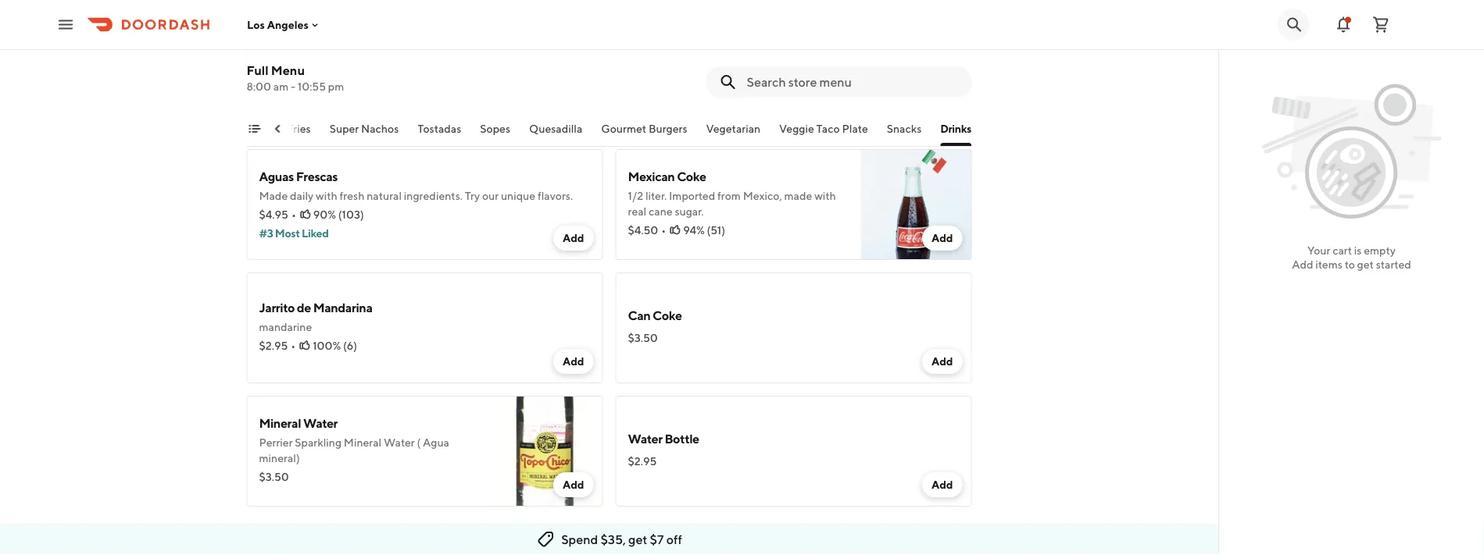 Task type: vqa. For each thing, say whether or not it's contained in the screenshot.
Arroz corresponding to Solo
no



Task type: describe. For each thing, give the bounding box(es) containing it.
can coke
[[628, 308, 682, 323]]

plate
[[843, 122, 869, 135]]

our
[[482, 190, 499, 203]]

set
[[598, 539, 612, 550]]

from
[[718, 190, 741, 203]]

nachos
[[362, 122, 399, 135]]

add inside your cart is empty add items to get started
[[1293, 258, 1314, 271]]

snacks button
[[888, 121, 922, 146]]

.
[[721, 539, 723, 550]]

$4.95
[[259, 208, 288, 221]]

made
[[785, 190, 813, 203]]

prices on this menu are set directly by the merchant .
[[496, 539, 723, 550]]

aguas
[[259, 169, 294, 184]]

super for super nachos
[[330, 122, 359, 135]]

mandarina
[[313, 301, 373, 315]]

(103)
[[338, 208, 364, 221]]

(7)
[[337, 25, 350, 38]]

(
[[417, 437, 421, 450]]

your
[[1308, 244, 1331, 257]]

1/2
[[628, 190, 644, 203]]

$4.50 •
[[628, 224, 666, 237]]

full menu 8:00 am - 10:55 pm
[[247, 63, 344, 93]]

quesadilla
[[530, 122, 583, 135]]

los angeles
[[247, 18, 309, 31]]

8:00
[[247, 80, 271, 93]]

fresh
[[340, 190, 365, 203]]

#3 most liked
[[259, 227, 329, 240]]

empty
[[1365, 244, 1396, 257]]

notification bell image
[[1335, 15, 1353, 34]]

mexican coke 1/2 liter. imported from mexico, made with real cane sugar.
[[628, 169, 836, 218]]

-
[[291, 80, 296, 93]]

angeles
[[267, 18, 309, 31]]

started
[[1377, 258, 1412, 271]]

veggie taco plate button
[[780, 121, 869, 146]]

liked
[[302, 227, 329, 240]]

0 items, open order cart image
[[1372, 15, 1391, 34]]

spend
[[562, 533, 598, 548]]

scroll menu navigation left image
[[272, 123, 284, 135]]

100%
[[313, 340, 341, 353]]

$4.50
[[628, 224, 659, 237]]

ingredients.
[[404, 190, 463, 203]]

can
[[628, 308, 651, 323]]

items
[[1316, 258, 1343, 271]]

unique
[[501, 190, 536, 203]]

0 vertical spatial $3.50
[[628, 332, 658, 345]]

daily
[[290, 190, 314, 203]]

full
[[247, 63, 269, 78]]

open menu image
[[56, 15, 75, 34]]

water bottle
[[628, 432, 700, 447]]

super fries button
[[256, 121, 311, 146]]

(6)
[[343, 340, 357, 353]]

94%
[[683, 224, 705, 237]]

los angeles button
[[247, 18, 321, 31]]

• for mexican coke
[[662, 224, 666, 237]]

• down caramel churro
[[291, 25, 296, 38]]

1 horizontal spatial drinks
[[941, 122, 972, 135]]

mineral)
[[259, 452, 300, 465]]

tostadas
[[418, 122, 462, 135]]

flavors.
[[538, 190, 573, 203]]

taco
[[817, 122, 841, 135]]

94% (51)
[[683, 224, 726, 237]]

frescas
[[296, 169, 338, 184]]

$2.95 • for 100% (6)
[[259, 340, 296, 353]]

burgers
[[649, 122, 688, 135]]

$3.50 inside mineral water perrier  sparkling mineral water ( agua mineral) $3.50
[[259, 471, 289, 484]]

90%
[[313, 208, 336, 221]]

made
[[259, 190, 288, 203]]

10:55
[[298, 80, 326, 93]]

vegetarian button
[[707, 121, 761, 146]]

menu
[[556, 539, 581, 550]]

mandarine
[[259, 321, 312, 334]]

with inside mexican coke 1/2 liter. imported from mexico, made with real cane sugar.
[[815, 190, 836, 203]]

aguas frescas made daily with fresh natural ingredients. try our unique flavors.
[[259, 169, 573, 203]]

85%
[[313, 25, 335, 38]]

real
[[628, 205, 647, 218]]

2 horizontal spatial water
[[628, 432, 663, 447]]

super for super fries
[[256, 122, 285, 135]]

to
[[1345, 258, 1356, 271]]

sopes
[[481, 122, 511, 135]]

try
[[465, 190, 480, 203]]

spend $35, get $7 off
[[562, 533, 682, 548]]

am
[[273, 80, 289, 93]]

prices
[[496, 539, 523, 550]]

90% (103)
[[313, 208, 364, 221]]

mineral water perrier  sparkling mineral water ( agua mineral) $3.50
[[259, 416, 450, 484]]

by
[[649, 539, 660, 550]]

pm
[[328, 80, 344, 93]]

$2.95 for 100%
[[259, 340, 288, 353]]

add button for aguas frescas
[[553, 226, 594, 251]]



Task type: locate. For each thing, give the bounding box(es) containing it.
super
[[256, 122, 285, 135], [330, 122, 359, 135]]

$3.50 down 'mineral)'
[[259, 471, 289, 484]]

mineral right the sparkling
[[344, 437, 382, 450]]

with inside aguas frescas made daily with fresh natural ingredients. try our unique flavors.
[[316, 190, 338, 203]]

1 vertical spatial $2.95 •
[[259, 340, 296, 353]]

fries
[[287, 122, 311, 135]]

los
[[247, 18, 265, 31]]

super inside button
[[330, 122, 359, 135]]

show menu categories image
[[248, 123, 261, 135]]

$2.95 •
[[259, 25, 296, 38], [259, 340, 296, 353]]

gourmet burgers
[[602, 122, 688, 135]]

0 vertical spatial mineral
[[259, 416, 301, 431]]

add button for water bottle
[[923, 473, 963, 498]]

$3.50 down the can
[[628, 332, 658, 345]]

bottle
[[665, 432, 700, 447]]

get left by
[[629, 533, 648, 548]]

mineral water image
[[492, 396, 603, 507]]

directly
[[614, 539, 647, 550]]

$2.95 down mandarine
[[259, 340, 288, 353]]

mineral up perrier
[[259, 416, 301, 431]]

$7
[[650, 533, 664, 548]]

2 vertical spatial $2.95
[[628, 455, 657, 468]]

$2.95 for 85%
[[259, 25, 288, 38]]

get inside your cart is empty add items to get started
[[1358, 258, 1374, 271]]

sparkling
[[295, 437, 342, 450]]

$2.95 down water bottle
[[628, 455, 657, 468]]

Item Search search field
[[747, 73, 960, 91]]

0 vertical spatial coke
[[677, 169, 707, 184]]

veggie taco plate
[[780, 122, 869, 135]]

add button
[[553, 35, 594, 60], [553, 226, 594, 251], [923, 226, 963, 251], [553, 349, 594, 375], [923, 349, 963, 375], [553, 473, 594, 498], [923, 473, 963, 498]]

drinks
[[247, 115, 295, 135], [941, 122, 972, 135]]

$2.95
[[259, 25, 288, 38], [259, 340, 288, 353], [628, 455, 657, 468]]

1 horizontal spatial with
[[815, 190, 836, 203]]

this
[[538, 539, 554, 550]]

mexican
[[628, 169, 675, 184]]

• for aguas frescas
[[292, 208, 296, 221]]

• down mandarine
[[291, 340, 296, 353]]

0 horizontal spatial drinks
[[247, 115, 295, 135]]

veggie
[[780, 122, 815, 135]]

1 horizontal spatial mineral
[[344, 437, 382, 450]]

super left fries
[[256, 122, 285, 135]]

1 vertical spatial mineral
[[344, 437, 382, 450]]

off
[[667, 533, 682, 548]]

jarrito
[[259, 301, 295, 315]]

1 horizontal spatial water
[[384, 437, 415, 450]]

1 horizontal spatial super
[[330, 122, 359, 135]]

• for jarrito de mandarina
[[291, 340, 296, 353]]

coke up imported
[[677, 169, 707, 184]]

snacks
[[888, 122, 922, 135]]

jarrito de mandarina mandarine
[[259, 301, 373, 334]]

super nachos
[[330, 122, 399, 135]]

the
[[662, 539, 676, 550]]

get
[[1358, 258, 1374, 271], [629, 533, 648, 548]]

0 horizontal spatial water
[[303, 416, 338, 431]]

add
[[563, 41, 584, 54], [563, 232, 584, 245], [932, 232, 953, 245], [1293, 258, 1314, 271], [563, 355, 584, 368], [932, 355, 953, 368], [563, 479, 584, 492], [932, 479, 953, 492]]

add button for jarrito de mandarina
[[553, 349, 594, 375]]

1 vertical spatial get
[[629, 533, 648, 548]]

water up the sparkling
[[303, 416, 338, 431]]

with up the 90%
[[316, 190, 338, 203]]

0 horizontal spatial $3.50
[[259, 471, 289, 484]]

mineral
[[259, 416, 301, 431], [344, 437, 382, 450]]

coke for can
[[653, 308, 682, 323]]

1 vertical spatial $3.50
[[259, 471, 289, 484]]

super inside button
[[256, 122, 285, 135]]

natural
[[367, 190, 402, 203]]

coke for mexican
[[677, 169, 707, 184]]

liter.
[[646, 190, 667, 203]]

0 horizontal spatial super
[[256, 122, 285, 135]]

$3.50
[[628, 332, 658, 345], [259, 471, 289, 484]]

2 super from the left
[[330, 122, 359, 135]]

2 $2.95 • from the top
[[259, 340, 296, 353]]

0 horizontal spatial mineral
[[259, 416, 301, 431]]

water
[[303, 416, 338, 431], [628, 432, 663, 447], [384, 437, 415, 450]]

$2.95 • down caramel
[[259, 25, 296, 38]]

super left nachos
[[330, 122, 359, 135]]

1 with from the left
[[316, 190, 338, 203]]

super fries
[[256, 122, 311, 135]]

• up the #3 most liked
[[292, 208, 296, 221]]

1 $2.95 • from the top
[[259, 25, 296, 38]]

gourmet
[[602, 122, 647, 135]]

churro
[[301, 7, 333, 20]]

coke
[[677, 169, 707, 184], [653, 308, 682, 323]]

85% (7)
[[313, 25, 350, 38]]

with right made
[[815, 190, 836, 203]]

super nachos button
[[330, 121, 399, 146]]

perrier
[[259, 437, 293, 450]]

2 with from the left
[[815, 190, 836, 203]]

tostadas button
[[418, 121, 462, 146]]

0 vertical spatial $2.95 •
[[259, 25, 296, 38]]

$2.95 down caramel
[[259, 25, 288, 38]]

mexico,
[[743, 190, 782, 203]]

caramel
[[259, 7, 299, 20]]

sugar.
[[675, 205, 704, 218]]

• down "cane"
[[662, 224, 666, 237]]

add button for caramel churro
[[553, 35, 594, 60]]

water left (
[[384, 437, 415, 450]]

get right to
[[1358, 258, 1374, 271]]

(51)
[[707, 224, 726, 237]]

1 vertical spatial coke
[[653, 308, 682, 323]]

$2.95 • for 85% (7)
[[259, 25, 296, 38]]

coke inside mexican coke 1/2 liter. imported from mexico, made with real cane sugar.
[[677, 169, 707, 184]]

$2.95 • down mandarine
[[259, 340, 296, 353]]

water left bottle
[[628, 432, 663, 447]]

1 horizontal spatial get
[[1358, 258, 1374, 271]]

imported
[[669, 190, 716, 203]]

menu
[[271, 63, 305, 78]]

100% (6)
[[313, 340, 357, 353]]

1 super from the left
[[256, 122, 285, 135]]

quesadilla button
[[530, 121, 583, 146]]

0 horizontal spatial get
[[629, 533, 648, 548]]

add button for can coke
[[923, 349, 963, 375]]

$35,
[[601, 533, 626, 548]]

agua
[[423, 437, 450, 450]]

is
[[1355, 244, 1362, 257]]

most
[[275, 227, 300, 240]]

cart
[[1333, 244, 1353, 257]]

merchant
[[678, 539, 721, 550]]

mexican coke image
[[861, 149, 972, 260]]

$4.95 •
[[259, 208, 296, 221]]

coke right the can
[[653, 308, 682, 323]]

0 horizontal spatial with
[[316, 190, 338, 203]]

sopes button
[[481, 121, 511, 146]]

your cart is empty add items to get started
[[1293, 244, 1412, 271]]

on
[[525, 539, 536, 550]]

0 vertical spatial get
[[1358, 258, 1374, 271]]

caramel churro
[[259, 7, 333, 20]]

1 horizontal spatial $3.50
[[628, 332, 658, 345]]

are
[[583, 539, 596, 550]]

1 vertical spatial $2.95
[[259, 340, 288, 353]]

0 vertical spatial $2.95
[[259, 25, 288, 38]]

#3
[[259, 227, 273, 240]]



